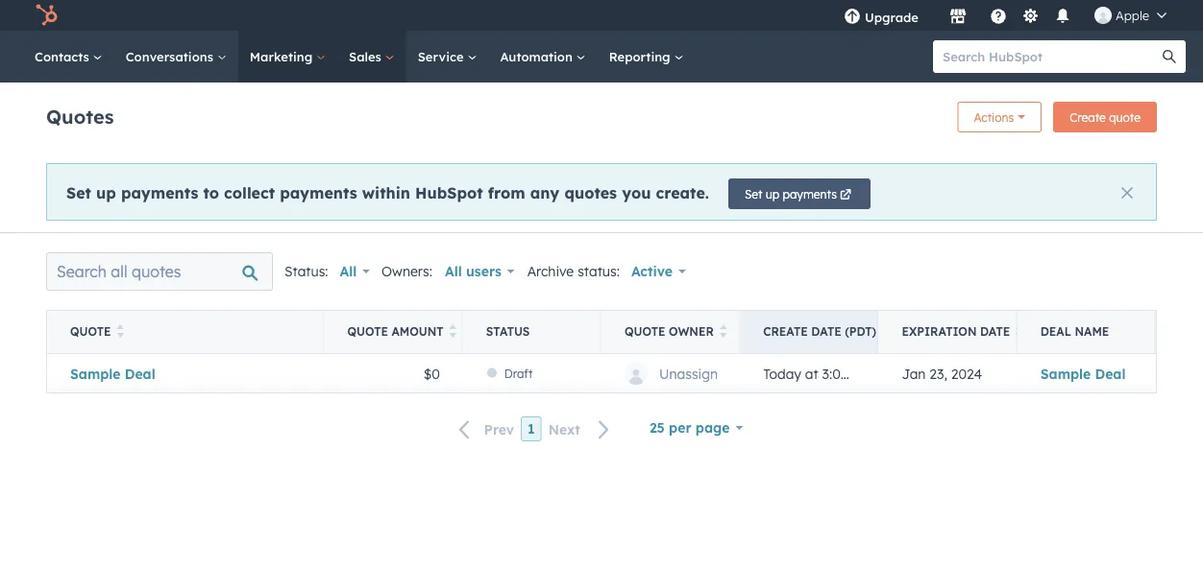 Task type: locate. For each thing, give the bounding box(es) containing it.
prev button
[[448, 417, 521, 443]]

today
[[763, 365, 801, 382]]

create inside create quote button
[[1070, 110, 1106, 124]]

service link
[[406, 31, 489, 83]]

create
[[1070, 110, 1106, 124], [763, 325, 808, 339]]

help button
[[982, 0, 1015, 31]]

actions inside quotes banner
[[974, 110, 1014, 124]]

hubspot image
[[35, 4, 58, 27]]

press to sort. element for expiration date
[[1016, 325, 1023, 340]]

contacts
[[35, 49, 93, 64]]

deal
[[1040, 325, 1071, 339], [125, 365, 155, 382], [1095, 365, 1126, 382]]

actions down search hubspot search box
[[974, 110, 1014, 124]]

press to sort. element
[[117, 325, 124, 340], [449, 325, 457, 340], [720, 325, 727, 340], [1016, 325, 1023, 340]]

Search HubSpot search field
[[933, 40, 1168, 73]]

quote down search search field
[[70, 325, 111, 339]]

0 horizontal spatial actions
[[344, 379, 384, 394]]

page
[[696, 420, 730, 437]]

0 horizontal spatial sample deal
[[70, 365, 155, 382]]

3 quote from the left
[[625, 325, 665, 339]]

4 press to sort. element from the left
[[1016, 325, 1023, 340]]

any
[[530, 183, 560, 202]]

1 horizontal spatial up
[[766, 187, 780, 201]]

payments for set up payments to collect payments within hubspot from any quotes you create.
[[121, 183, 198, 202]]

2 quote from the left
[[347, 325, 388, 339]]

actions button down quote amount
[[331, 374, 407, 399]]

0 horizontal spatial up
[[96, 183, 116, 202]]

unassigned
[[659, 365, 734, 382]]

4 press to sort. image from the left
[[1016, 325, 1023, 338]]

1 horizontal spatial actions button
[[958, 102, 1042, 133]]

per
[[669, 420, 691, 437]]

press to sort. element right amount
[[449, 325, 457, 340]]

2 horizontal spatial quote
[[625, 325, 665, 339]]

payments
[[121, 183, 198, 202], [280, 183, 357, 202], [783, 187, 837, 201]]

quote for quote amount
[[347, 325, 388, 339]]

press to sort. image right 'date'
[[1016, 325, 1023, 338]]

next button
[[542, 417, 622, 443]]

all button
[[340, 258, 370, 285]]

0 horizontal spatial payments
[[121, 183, 198, 202]]

2 horizontal spatial payments
[[783, 187, 837, 201]]

quote left owner
[[625, 325, 665, 339]]

press to sort. image
[[117, 325, 124, 338], [449, 325, 457, 338], [720, 325, 727, 338], [1016, 325, 1023, 338]]

apple button
[[1083, 0, 1178, 31]]

all right status:
[[340, 263, 357, 280]]

expiration date
[[902, 325, 1010, 339]]

pagination navigation
[[448, 417, 622, 443]]

press to sort. element for quote owner
[[720, 325, 727, 340]]

to
[[203, 183, 219, 202]]

1 horizontal spatial sample deal
[[1040, 365, 1126, 382]]

1 vertical spatial create
[[763, 325, 808, 339]]

quote
[[1109, 110, 1141, 124]]

1 horizontal spatial payments
[[280, 183, 357, 202]]

actions for the bottommost actions popup button
[[344, 379, 384, 394]]

25
[[649, 420, 665, 437]]

press to sort. image for quote amount
[[449, 325, 457, 338]]

actions for actions popup button inside the quotes banner
[[974, 110, 1014, 124]]

all users button
[[432, 253, 516, 291]]

all
[[340, 263, 357, 280], [445, 263, 462, 280]]

from
[[488, 183, 525, 202]]

settings image
[[1022, 8, 1039, 25]]

1 horizontal spatial deal
[[1040, 325, 1071, 339]]

2 press to sort. image from the left
[[449, 325, 457, 338]]

all users
[[445, 263, 502, 280]]

create date (pdt)
[[763, 325, 876, 339]]

1 press to sort. image from the left
[[117, 325, 124, 338]]

status
[[486, 325, 530, 339]]

all left users
[[445, 263, 462, 280]]

contacts link
[[23, 31, 114, 83]]

actions button inside quotes banner
[[958, 102, 1042, 133]]

0 horizontal spatial sample
[[70, 365, 121, 382]]

create left quote
[[1070, 110, 1106, 124]]

actions down quote amount
[[344, 379, 384, 394]]

menu
[[830, 0, 1180, 31]]

press to sort. image for quote
[[117, 325, 124, 338]]

1 horizontal spatial create
[[1070, 110, 1106, 124]]

all for all users
[[445, 263, 462, 280]]

all for all
[[340, 263, 357, 280]]

1 horizontal spatial quote
[[347, 325, 388, 339]]

0 horizontal spatial actions button
[[331, 374, 407, 399]]

1 vertical spatial actions button
[[331, 374, 407, 399]]

owner
[[669, 325, 714, 339]]

draft
[[504, 367, 533, 381]]

archive status:
[[527, 263, 620, 280]]

at
[[805, 365, 818, 382]]

quote left amount
[[347, 325, 388, 339]]

1 quote from the left
[[70, 325, 111, 339]]

0 vertical spatial create
[[1070, 110, 1106, 124]]

up inside 'link'
[[766, 187, 780, 201]]

actions
[[974, 110, 1014, 124], [344, 379, 384, 394]]

0 horizontal spatial all
[[340, 263, 357, 280]]

set up payments
[[745, 187, 837, 201]]

25 per page button
[[637, 409, 756, 448]]

payments inside 'link'
[[783, 187, 837, 201]]

25 per page
[[649, 420, 730, 437]]

deal name
[[1040, 325, 1109, 339]]

press to sort. element for quote amount
[[449, 325, 457, 340]]

set
[[66, 183, 91, 202], [745, 187, 762, 201]]

sales
[[349, 49, 385, 64]]

hubspot
[[415, 183, 483, 202]]

sample deal
[[70, 365, 155, 382], [1040, 365, 1126, 382]]

menu item
[[932, 0, 936, 31]]

up right 'create.'
[[766, 187, 780, 201]]

set for set up payments to collect payments within hubspot from any quotes you create.
[[66, 183, 91, 202]]

active button
[[631, 258, 686, 285]]

menu containing apple
[[830, 0, 1180, 31]]

sample deal link
[[1040, 365, 1133, 382]]

marketing
[[250, 49, 316, 64]]

reporting
[[609, 49, 674, 64]]

0 vertical spatial actions
[[974, 110, 1014, 124]]

1 horizontal spatial sample
[[1040, 365, 1091, 382]]

0 horizontal spatial quote
[[70, 325, 111, 339]]

marketing link
[[238, 31, 337, 83]]

1 vertical spatial actions
[[344, 379, 384, 394]]

bob builder image
[[1094, 7, 1112, 24]]

press to sort. image right amount
[[449, 325, 457, 338]]

set up payments to collect payments within hubspot from any quotes you create. alert
[[46, 163, 1157, 221]]

3:04
[[822, 365, 849, 382]]

press to sort. element right owner
[[720, 325, 727, 340]]

apple
[[1116, 7, 1149, 23]]

0 horizontal spatial set
[[66, 183, 91, 202]]

1 all from the left
[[340, 263, 357, 280]]

quote for quote
[[70, 325, 111, 339]]

press to sort. image right owner
[[720, 325, 727, 338]]

1 sample deal from the left
[[70, 365, 155, 382]]

actions button
[[958, 102, 1042, 133], [331, 374, 407, 399]]

status:
[[284, 263, 328, 280]]

1 horizontal spatial actions
[[974, 110, 1014, 124]]

press to sort. element up the "sample deal" button
[[117, 325, 124, 340]]

search image
[[1163, 50, 1176, 63]]

set inside set up payments 'link'
[[745, 187, 762, 201]]

0 horizontal spatial create
[[763, 325, 808, 339]]

1 press to sort. element from the left
[[117, 325, 124, 340]]

0 vertical spatial actions button
[[958, 102, 1042, 133]]

sample
[[70, 365, 121, 382], [1040, 365, 1091, 382]]

quote
[[70, 325, 111, 339], [347, 325, 388, 339], [625, 325, 665, 339]]

active
[[631, 263, 673, 280]]

1 horizontal spatial set
[[745, 187, 762, 201]]

actions button down search hubspot search box
[[958, 102, 1042, 133]]

2 press to sort. element from the left
[[449, 325, 457, 340]]

0 horizontal spatial deal
[[125, 365, 155, 382]]

create left the date
[[763, 325, 808, 339]]

press to sort. element right 'date'
[[1016, 325, 1023, 340]]

set for set up payments
[[745, 187, 762, 201]]

up
[[96, 183, 116, 202], [766, 187, 780, 201]]

set right 'create.'
[[745, 187, 762, 201]]

page section element
[[0, 83, 1203, 233]]

2 sample from the left
[[1040, 365, 1091, 382]]

3 press to sort. element from the left
[[720, 325, 727, 340]]

notifications image
[[1054, 9, 1071, 26]]

3 press to sort. image from the left
[[720, 325, 727, 338]]

(pdt)
[[845, 325, 876, 339]]

create quote button
[[1053, 102, 1157, 133]]

quote owner
[[625, 325, 714, 339]]

press to sort. image up the "sample deal" button
[[117, 325, 124, 338]]

reporting link
[[597, 31, 695, 83]]

2 all from the left
[[445, 263, 462, 280]]

press to sort. element for quote
[[117, 325, 124, 340]]

sample deal button
[[70, 365, 274, 382]]

name
[[1075, 325, 1109, 339]]

set down quotes
[[66, 183, 91, 202]]

1 horizontal spatial all
[[445, 263, 462, 280]]

up for set up payments
[[766, 187, 780, 201]]

up down quotes
[[96, 183, 116, 202]]



Task type: vqa. For each thing, say whether or not it's contained in the screenshot.
All users popup button
yes



Task type: describe. For each thing, give the bounding box(es) containing it.
quotes
[[564, 183, 617, 202]]

create quote
[[1070, 110, 1141, 124]]

1
[[528, 421, 535, 438]]

quotes banner
[[46, 96, 1157, 133]]

date
[[811, 325, 842, 339]]

automation
[[500, 49, 576, 64]]

settings link
[[1019, 5, 1043, 25]]

$0
[[423, 365, 440, 382]]

2024
[[951, 365, 982, 382]]

2 horizontal spatial deal
[[1095, 365, 1126, 382]]

prev
[[484, 421, 514, 438]]

status column header
[[463, 311, 602, 354]]

1 button
[[521, 417, 542, 442]]

deal name column header
[[1017, 311, 1156, 354]]

create for create quote
[[1070, 110, 1106, 124]]

next
[[548, 421, 580, 438]]

payments for set up payments
[[783, 187, 837, 201]]

owners:
[[382, 263, 432, 280]]

within
[[362, 183, 410, 202]]

archive
[[527, 263, 574, 280]]

users
[[466, 263, 502, 280]]

2 sample deal from the left
[[1040, 365, 1126, 382]]

amount
[[392, 325, 444, 339]]

help image
[[990, 9, 1007, 26]]

collect
[[224, 183, 275, 202]]

hubspot link
[[23, 4, 72, 27]]

expiration
[[902, 325, 977, 339]]

up for set up payments to collect payments within hubspot from any quotes you create.
[[96, 183, 116, 202]]

automation link
[[489, 31, 597, 83]]

pm
[[853, 365, 873, 382]]

jan
[[902, 365, 926, 382]]

marketplaces button
[[938, 0, 978, 31]]

upgrade image
[[844, 9, 861, 26]]

notifications button
[[1046, 0, 1079, 31]]

23,
[[930, 365, 947, 382]]

conversations
[[126, 49, 217, 64]]

set up payments link
[[728, 179, 871, 209]]

press to sort. image for quote owner
[[720, 325, 727, 338]]

1 sample from the left
[[70, 365, 121, 382]]

marketplaces image
[[949, 9, 967, 26]]

deal inside 'column header'
[[1040, 325, 1071, 339]]

you
[[622, 183, 651, 202]]

close image
[[1121, 187, 1133, 199]]

set up payments to collect payments within hubspot from any quotes you create.
[[66, 183, 709, 202]]

service
[[418, 49, 467, 64]]

create for create date (pdt)
[[763, 325, 808, 339]]

create.
[[656, 183, 709, 202]]

conversations link
[[114, 31, 238, 83]]

status:
[[578, 263, 620, 280]]

press to sort. image for expiration date
[[1016, 325, 1023, 338]]

upgrade
[[865, 9, 919, 25]]

date
[[980, 325, 1010, 339]]

jan 23, 2024
[[902, 365, 982, 382]]

quote for quote owner
[[625, 325, 665, 339]]

quotes
[[46, 104, 114, 128]]

quote amount
[[347, 325, 444, 339]]

today at 3:04 pm
[[763, 365, 873, 382]]

sales link
[[337, 31, 406, 83]]

Search search field
[[46, 253, 273, 291]]

search button
[[1153, 40, 1186, 73]]



